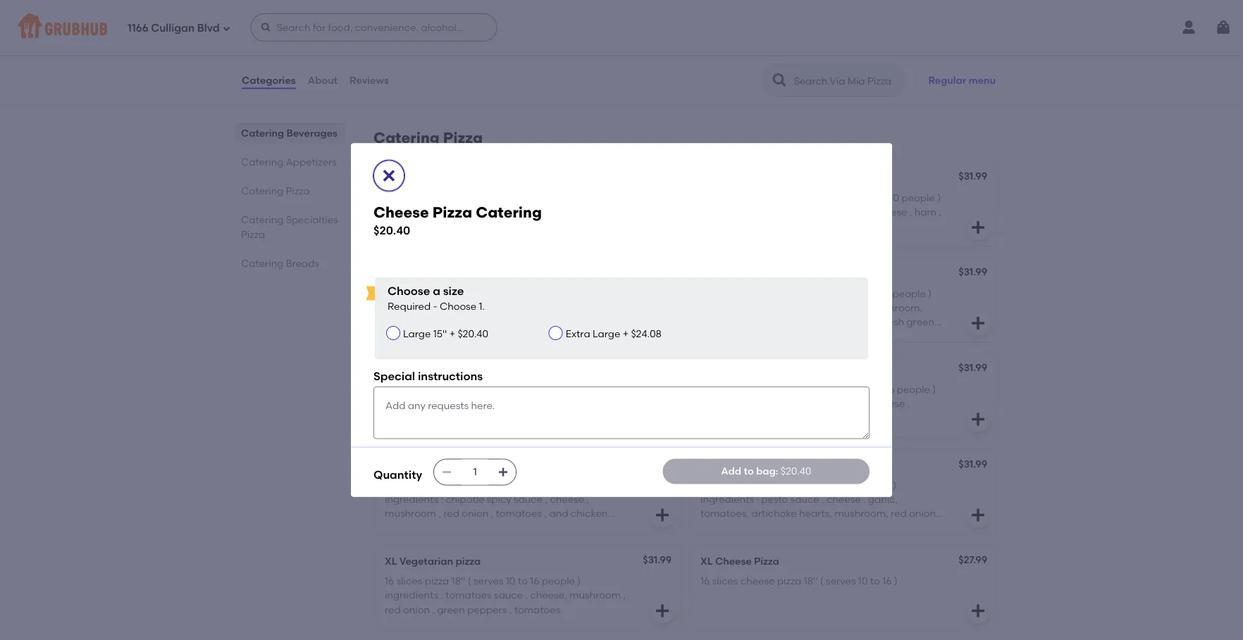 Task type: locate. For each thing, give the bounding box(es) containing it.
Search Via Mia Pizza search field
[[793, 74, 901, 87]]

xl cheese pizza
[[701, 556, 780, 568]]

2 + from the left
[[623, 328, 629, 340]]

32
[[701, 65, 712, 77]]

18'' inside 16 slices chicken pizza 18'' ( serves 10 to 16 people ) ingredients : garlic sauce , cilantro . cheese , mushroom , red onion and chicken .
[[807, 384, 821, 396]]

serves inside 16 slices pizza 18'' ( serves 10 to 16 people ) ingredients : tomatoes sauce , cheese, mushroom , red onion , green peppers , tomatoes.
[[474, 575, 504, 587]]

ingredients down combination
[[427, 302, 480, 314]]

0 vertical spatial $20.40
[[374, 224, 411, 237]]

peppers left black
[[514, 316, 554, 328]]

: for chicken
[[757, 398, 759, 410]]

garlic
[[762, 302, 789, 314], [762, 398, 789, 410]]

$31.99 for 16 slices italiana pizza 18'' ( serves 6 to 10 people ) ingredients : garlic sauce , cheese , mushroom, tomatoes ,sausage , and topped with fresh green onion .
[[959, 266, 988, 278]]

slices inside 16 slices pizza 18'' ( serves 10 to 16 people ) ingredients : pesto sauce , cheese . garlic, tomatoes, artichoke hearts, mushroom, red onion and chicken
[[713, 480, 738, 492]]

peppers inside 16 slices combination pizza 18'' serves ( 6 to 10 people ) ingredients : tomatoes sauce , salami linguica , mushroom,green peppers black olives and sausage .
[[514, 316, 554, 328]]

cheese inside 16 slices italiana pizza 18'' ( serves 6 to 10 people ) ingredients : garlic sauce , cheese , mushroom, tomatoes ,sausage , and topped with fresh green onion .
[[827, 302, 862, 314]]

and
[[614, 316, 633, 328], [800, 316, 819, 328], [807, 412, 826, 424], [550, 508, 569, 520], [701, 522, 720, 534]]

: for italiana
[[757, 302, 759, 314]]

. inside 16 slices spicy chicken 18'' ( serves 10 to 16 people ) ingredients : chipotle spicy sauce , cheese , mushroom , red onion , tomatoes , and chicken marinated with chipotle sauce .
[[533, 522, 535, 534]]

(
[[807, 65, 810, 77], [832, 192, 835, 204], [564, 288, 567, 300], [822, 288, 826, 300], [615, 384, 618, 396], [823, 384, 827, 396], [508, 480, 511, 492], [784, 480, 787, 492], [468, 575, 471, 587], [820, 575, 824, 587]]

pizza up the cheese pizza catering $20.40
[[424, 172, 449, 184]]

( right 18"
[[832, 192, 835, 204]]

slices for 16 slices pizza 18'' ( serves 10 to 16 people ) ingredients : pesto sauce , cheese . garlic, tomatoes, artichoke hearts, mushroom, red onion and chicken
[[713, 480, 738, 492]]

mushroom right cheese,
[[570, 590, 621, 602]]

serves
[[813, 65, 843, 77], [837, 192, 867, 204], [532, 288, 561, 300], [828, 288, 858, 300], [829, 384, 859, 396], [385, 398, 415, 410], [514, 480, 543, 492], [790, 480, 820, 492], [474, 575, 504, 587], [826, 575, 856, 587]]

ingredients inside 16 slices pizza 18'' ( serves 10 to 16 people ) ingredients : tomatoes sauce , cheese, mushroom , red onion , green peppers , tomatoes.
[[385, 590, 439, 602]]

1 horizontal spatial large
[[593, 328, 621, 340]]

with inside 16 slices double pepperoni with extra cheese 18'' ( serves 10 to 16 people )
[[513, 384, 533, 396]]

pepperoni
[[385, 46, 435, 58], [400, 364, 450, 376]]

extra left ham on the right
[[846, 206, 871, 218]]

ingredients inside 16 slices italiana pizza 18'' ( serves 6 to 10 people ) ingredients : garlic sauce , cheese , mushroom, tomatoes ,sausage , and topped with fresh green onion .
[[701, 302, 754, 314]]

spicy down 'xl chipotle chicken'
[[425, 480, 450, 492]]

0 horizontal spatial +
[[450, 328, 455, 340]]

svg image inside main navigation 'navigation'
[[1216, 19, 1232, 36]]

cheese pizza catering
[[385, 172, 495, 184]]

6 for cheese
[[861, 288, 866, 300]]

peppers left tomatoes.
[[468, 604, 507, 616]]

choose a size required - choose 1.
[[388, 285, 485, 312]]

2 vertical spatial with
[[438, 522, 458, 534]]

pizza up cheese pizza catering
[[443, 129, 483, 147]]

) inside 16 slices chicken pizza 18'' ( serves 10 to 16 people ) ingredients : garlic sauce , cilantro . cheese , mushroom , red onion and chicken .
[[933, 384, 937, 396]]

a
[[433, 285, 441, 298]]

( inside 16 slices italiana pizza 18'' ( serves 6 to 10 people ) ingredients : garlic sauce , cheese , mushroom, tomatoes ,sausage , and topped with fresh green onion .
[[822, 288, 826, 300]]

ranch
[[734, 46, 763, 58], [748, 65, 776, 77]]

slices inside 16 slices italiana pizza 18'' ( serves 6 to 10 people ) ingredients : garlic sauce , cheese , mushroom, tomatoes ,sausage , and topped with fresh green onion .
[[713, 288, 738, 300]]

chipotle
[[446, 494, 485, 506], [460, 522, 499, 534]]

menu
[[969, 74, 996, 86]]

10 inside 16 slices hawaiian pizza  18" ( serves 6 to 10 people ) ingredients : tomatoes sauce , extra cheese , ham , pineapple .
[[890, 192, 900, 204]]

1 horizontal spatial with
[[513, 384, 533, 396]]

1 vertical spatial italiana
[[741, 288, 777, 300]]

$20.40 up combo
[[374, 224, 411, 237]]

xl down pineapple
[[701, 268, 713, 280]]

mushroom, inside 16 slices pizza 18'' ( serves 10 to 16 people ) ingredients : pesto sauce , cheese . garlic, tomatoes, artichoke hearts, mushroom, red onion and chicken
[[835, 508, 889, 520]]

specialties
[[286, 214, 338, 226]]

catering inside the cheese pizza catering $20.40
[[476, 203, 542, 221]]

xl italiana pizza
[[701, 268, 781, 280]]

1 vertical spatial cheese
[[374, 203, 429, 221]]

0 vertical spatial mushroom
[[701, 412, 752, 424]]

( inside 16 slices hawaiian pizza  18" ( serves 6 to 10 people ) ingredients : tomatoes sauce , extra cheese , ham , pineapple .
[[832, 192, 835, 204]]

green right fresh
[[907, 316, 935, 328]]

( up black
[[564, 288, 567, 300]]

6 inside 16 slices italiana pizza 18'' ( serves 6 to 10 people ) ingredients : garlic sauce , cheese , mushroom, tomatoes ,sausage , and topped with fresh green onion .
[[861, 288, 866, 300]]

garlic up chicken
[[762, 398, 789, 410]]

choose up required
[[388, 285, 430, 298]]

: up ",sausage"
[[757, 302, 759, 314]]

2 horizontal spatial 6
[[870, 192, 876, 204]]

cheese down tomatoes,
[[716, 556, 752, 568]]

to inside 16 slices pizza 18'' ( serves 10 to 16 people ) ingredients : tomatoes sauce , cheese, mushroom , red onion , green peppers , tomatoes.
[[518, 575, 528, 587]]

onion
[[701, 331, 728, 343], [778, 412, 805, 424], [462, 508, 489, 520], [910, 508, 936, 520], [403, 604, 430, 616]]

0 vertical spatial catering pizza
[[374, 129, 483, 147]]

: down hawaiian at top right
[[757, 206, 759, 218]]

,
[[841, 206, 844, 218], [910, 206, 913, 218], [939, 206, 942, 218], [567, 302, 570, 314], [822, 302, 825, 314], [864, 302, 867, 314], [425, 316, 428, 328], [795, 316, 797, 328], [822, 398, 825, 410], [908, 398, 910, 410], [755, 412, 757, 424], [545, 494, 548, 506], [587, 494, 589, 506], [822, 494, 825, 506], [439, 508, 441, 520], [491, 508, 494, 520], [545, 508, 547, 520], [526, 590, 528, 602], [624, 590, 626, 602], [432, 604, 435, 616], [510, 604, 512, 616]]

( down hearts,
[[820, 575, 824, 587]]

peppers
[[514, 316, 554, 328], [468, 604, 507, 616]]

1 horizontal spatial choose
[[440, 300, 477, 312]]

mushroom, up fresh
[[869, 302, 923, 314]]

sausage
[[385, 331, 426, 343]]

red inside 16 slices pizza 18'' ( serves 10 to 16 people ) ingredients : tomatoes sauce , cheese, mushroom , red onion , green peppers , tomatoes.
[[385, 604, 401, 616]]

xl down tomatoes,
[[701, 556, 713, 568]]

1 horizontal spatial spicy
[[487, 494, 512, 506]]

slices for 16 slices italiana pizza 18'' ( serves 6 to 10 people ) ingredients : garlic sauce , cheese , mushroom, tomatoes ,sausage , and topped with fresh green onion .
[[713, 288, 738, 300]]

cheese inside 16 slices double pepperoni with extra cheese 18'' ( serves 10 to 16 people )
[[562, 384, 596, 396]]

pepperoni sticks
[[385, 46, 465, 58]]

double
[[425, 384, 458, 396]]

garlic up ",sausage"
[[762, 302, 789, 314]]

garlic inside 16 slices chicken pizza 18'' ( serves 10 to 16 people ) ingredients : garlic sauce , cilantro . cheese , mushroom , red onion and chicken .
[[762, 398, 789, 410]]

1 vertical spatial ranch
[[748, 65, 776, 77]]

xl left vegetarian
[[385, 556, 397, 568]]

mushroom,
[[869, 302, 923, 314], [835, 508, 889, 520]]

$20.40
[[374, 224, 411, 237], [458, 328, 489, 340], [781, 466, 812, 478]]

red
[[760, 412, 776, 424], [444, 508, 460, 520], [891, 508, 907, 520], [385, 604, 401, 616]]

: down xl vegetarian pizza
[[441, 590, 443, 602]]

cheese inside 16 slices chicken pizza 18'' ( serves 10 to 16 people ) ingredients : garlic sauce , cilantro . cheese , mushroom , red onion and chicken .
[[871, 398, 906, 410]]

1 vertical spatial with
[[513, 384, 533, 396]]

pizza
[[443, 129, 483, 147], [424, 172, 449, 184], [286, 185, 310, 197], [433, 203, 472, 221], [241, 228, 265, 240], [438, 268, 463, 280], [780, 288, 804, 300], [754, 556, 780, 568]]

ingredients up pesto
[[701, 398, 754, 410]]

mushroom inside 16 slices chicken pizza 18'' ( serves 10 to 16 people ) ingredients : garlic sauce , cilantro . cheese , mushroom , red onion and chicken .
[[701, 412, 752, 424]]

1 horizontal spatial catering pizza
[[374, 129, 483, 147]]

about
[[308, 74, 338, 86]]

with up xl vegetarian pizza
[[438, 522, 458, 534]]

$20.40 inside the cheese pizza catering $20.40
[[374, 224, 411, 237]]

xl chipotle chicken
[[385, 460, 478, 472]]

6 inside 16 slices combination pizza 18'' serves ( 6 to 10 people ) ingredients : tomatoes sauce , salami linguica , mushroom,green peppers black olives and sausage .
[[570, 288, 575, 300]]

ingredients for combination
[[427, 302, 480, 314]]

choose down combination
[[440, 300, 477, 312]]

: for spicy
[[441, 494, 443, 506]]

red inside 16 slices pizza 18'' ( serves 10 to 16 people ) ingredients : pesto sauce , cheese . garlic, tomatoes, artichoke hearts, mushroom, red onion and chicken
[[891, 508, 907, 520]]

catering pizza
[[374, 129, 483, 147], [241, 185, 310, 197]]

tomatoes
[[762, 206, 808, 218], [487, 302, 533, 314], [701, 316, 747, 328], [496, 508, 542, 520], [446, 590, 492, 602]]

catering pizza down catering appetizers
[[241, 185, 310, 197]]

people inside 16 slices hawaiian pizza  18" ( serves 6 to 10 people ) ingredients : tomatoes sauce , extra cheese , ham , pineapple .
[[902, 192, 935, 204]]

1 vertical spatial $20.40
[[458, 328, 489, 340]]

slices for 16 slices spicy chicken 18'' ( serves 10 to 16 people ) ingredients : chipotle spicy sauce , cheese , mushroom , red onion , tomatoes , and chicken marinated with chipotle sauce .
[[397, 480, 423, 492]]

slices inside 16 slices combination pizza 18'' serves ( 6 to 10 people ) ingredients : tomatoes sauce , salami linguica , mushroom,green peppers black olives and sausage .
[[397, 288, 423, 300]]

6 inside 16 slices hawaiian pizza  18" ( serves 6 to 10 people ) ingredients : tomatoes sauce , extra cheese , ham , pineapple .
[[870, 192, 876, 204]]

6 for salami
[[570, 288, 575, 300]]

mushroom up "marinated"
[[385, 508, 436, 520]]

serves inside 16 slices double pepperoni with extra cheese 18'' ( serves 10 to 16 people )
[[385, 398, 415, 410]]

0 vertical spatial garlic
[[762, 302, 789, 314]]

beverages
[[287, 127, 338, 139]]

0 vertical spatial green
[[907, 316, 935, 328]]

0 horizontal spatial choose
[[388, 285, 430, 298]]

pepperoni up "reviews"
[[385, 46, 435, 58]]

garlic,
[[869, 494, 898, 506]]

0 horizontal spatial large
[[403, 328, 431, 340]]

0 vertical spatial italiana
[[716, 268, 753, 280]]

$31.99
[[959, 170, 988, 182], [643, 266, 672, 278], [959, 266, 988, 278], [959, 362, 988, 374], [643, 458, 672, 470], [959, 458, 988, 470], [643, 554, 672, 566]]

0 horizontal spatial spicy
[[425, 480, 450, 492]]

1 vertical spatial peppers
[[468, 604, 507, 616]]

2 large from the left
[[593, 328, 621, 340]]

1 vertical spatial catering pizza
[[241, 185, 310, 197]]

18"
[[815, 192, 829, 204]]

spicy down input item quantity 'number field'
[[487, 494, 512, 506]]

pizza up catering breads
[[241, 228, 265, 240]]

0 vertical spatial peppers
[[514, 316, 554, 328]]

( up pesto
[[784, 480, 787, 492]]

reviews button
[[349, 55, 390, 106]]

2 horizontal spatial with
[[859, 316, 879, 328]]

artichoke
[[752, 508, 797, 520]]

1 horizontal spatial 6
[[861, 288, 866, 300]]

xl
[[385, 460, 394, 472]]

large right extra
[[593, 328, 621, 340]]

1 horizontal spatial $20.40
[[458, 328, 489, 340]]

1 vertical spatial green
[[437, 604, 465, 616]]

pizza down cheese pizza catering
[[433, 203, 472, 221]]

ingredients up tomatoes,
[[701, 494, 754, 506]]

red up chicken
[[760, 412, 776, 424]]

search icon image
[[772, 72, 789, 89]]

slices for 16 slices hawaiian pizza  18" ( serves 6 to 10 people ) ingredients : tomatoes sauce , extra cheese , ham , pineapple .
[[713, 192, 738, 204]]

cheese down cheese pizza catering
[[374, 203, 429, 221]]

) inside 16 slices italiana pizza 18'' ( serves 6 to 10 people ) ingredients : garlic sauce , cheese , mushroom, tomatoes ,sausage , and topped with fresh green onion .
[[929, 288, 932, 300]]

slices
[[713, 192, 738, 204], [397, 288, 423, 300], [713, 288, 738, 300], [397, 384, 423, 396], [713, 384, 738, 396], [397, 480, 423, 492], [713, 480, 738, 492], [397, 575, 423, 587], [713, 575, 738, 587]]

xl for xl pesto chicken
[[701, 460, 713, 472]]

catering
[[241, 127, 284, 139], [374, 129, 440, 147], [241, 156, 284, 168], [451, 172, 495, 184], [241, 185, 284, 197], [476, 203, 542, 221], [241, 214, 284, 226], [241, 257, 284, 269]]

mushroom up pesto
[[701, 412, 752, 424]]

chipotle
[[397, 460, 438, 472]]

1 + from the left
[[450, 328, 455, 340]]

to
[[859, 65, 869, 77], [878, 192, 888, 204], [578, 288, 588, 300], [869, 288, 879, 300], [873, 384, 883, 396], [429, 398, 439, 410], [744, 466, 754, 478], [558, 480, 568, 492], [834, 480, 844, 492], [518, 575, 528, 587], [871, 575, 880, 587]]

)
[[920, 65, 924, 77], [938, 192, 941, 204], [929, 288, 932, 300], [421, 302, 424, 314], [933, 384, 937, 396], [489, 398, 492, 410], [617, 480, 621, 492], [894, 480, 897, 492], [578, 575, 581, 587], [895, 575, 898, 587]]

ranch down bacon ranch sticks
[[748, 65, 776, 77]]

0 vertical spatial cheese
[[385, 172, 421, 184]]

main navigation navigation
[[0, 0, 1244, 55]]

red down vegetarian
[[385, 604, 401, 616]]

extra right pepperoni
[[535, 384, 560, 396]]

pizza up 16 slices cheese pizza 18'' ( serves 10 to 16 )
[[754, 556, 780, 568]]

2 vertical spatial $20.40
[[781, 466, 812, 478]]

xl down sausage
[[385, 364, 397, 376]]

: up chicken
[[757, 398, 759, 410]]

people inside 16 slices pizza 18'' ( serves 10 to 16 people ) ingredients : tomatoes sauce , cheese, mushroom , red onion , green peppers , tomatoes.
[[542, 575, 575, 587]]

: up mushroom,green
[[482, 302, 485, 314]]

regular menu
[[929, 74, 996, 86]]

cheese up the cheese pizza catering $20.40
[[385, 172, 421, 184]]

serves inside 16 slices chicken pizza 18'' ( serves 10 to 16 people ) ingredients : garlic sauce , cilantro . cheese , mushroom , red onion and chicken .
[[829, 384, 859, 396]]

italiana down pineapple
[[716, 268, 753, 280]]

+ left $24.08
[[623, 328, 629, 340]]

16
[[701, 192, 710, 204], [385, 288, 394, 300], [701, 288, 710, 300], [385, 384, 394, 396], [701, 384, 710, 396], [886, 384, 895, 396], [441, 398, 451, 410], [385, 480, 394, 492], [570, 480, 579, 492], [701, 480, 710, 492], [846, 480, 855, 492], [385, 575, 394, 587], [530, 575, 540, 587], [701, 575, 710, 587], [883, 575, 892, 587]]

xl left pesto
[[701, 460, 713, 472]]

0 horizontal spatial mushroom
[[385, 508, 436, 520]]

to inside 16 slices hawaiian pizza  18" ( serves 6 to 10 people ) ingredients : tomatoes sauce , extra cheese , ham , pineapple .
[[878, 192, 888, 204]]

cheese
[[385, 172, 421, 184], [374, 203, 429, 221], [716, 556, 752, 568]]

slices for 16 slices combination pizza 18'' serves ( 6 to 10 people ) ingredients : tomatoes sauce , salami linguica , mushroom,green peppers black olives and sausage .
[[397, 288, 423, 300]]

0 horizontal spatial 6
[[570, 288, 575, 300]]

green inside 16 slices pizza 18'' ( serves 10 to 16 people ) ingredients : tomatoes sauce , cheese, mushroom , red onion , green peppers , tomatoes.
[[437, 604, 465, 616]]

: inside 16 slices pizza 18'' ( serves 10 to 16 people ) ingredients : pesto sauce , cheese . garlic, tomatoes, artichoke hearts, mushroom, red onion and chicken
[[757, 494, 759, 506]]

sticks
[[437, 46, 465, 58], [765, 46, 793, 58], [778, 65, 805, 77]]

1 vertical spatial mushroom,
[[835, 508, 889, 520]]

pepperoni up double
[[400, 364, 450, 376]]

:
[[757, 206, 759, 218], [482, 302, 485, 314], [757, 302, 759, 314], [757, 398, 759, 410], [441, 494, 443, 506], [757, 494, 759, 506], [441, 590, 443, 602]]

0 vertical spatial pepperoni
[[385, 46, 435, 58]]

svg image for 16 slices italiana pizza 18'' ( serves 6 to 10 people ) ingredients : garlic sauce , cheese , mushroom, tomatoes ,sausage , and topped with fresh green onion .
[[970, 315, 987, 332]]

people inside 16 slices combination pizza 18'' serves ( 6 to 10 people ) ingredients : tomatoes sauce , salami linguica , mushroom,green peppers black olives and sausage .
[[385, 302, 418, 314]]

$20.40 down 1.
[[458, 328, 489, 340]]

+ right 15"
[[450, 328, 455, 340]]

$20.40 right the bag:
[[781, 466, 812, 478]]

ingredients for italiana
[[701, 302, 754, 314]]

sauce
[[810, 206, 839, 218], [536, 302, 565, 314], [791, 302, 820, 314], [791, 398, 820, 410], [514, 494, 543, 506], [791, 494, 820, 506], [502, 522, 531, 534], [494, 590, 523, 602]]

( down topped
[[823, 384, 827, 396]]

ingredients up pineapple
[[701, 206, 754, 218]]

ingredients down xl italiana pizza
[[701, 302, 754, 314]]

0 horizontal spatial extra
[[535, 384, 560, 396]]

xl left combo
[[385, 268, 397, 280]]

extra
[[566, 328, 591, 340]]

to inside 16 slices spicy chicken 18'' ( serves 10 to 16 people ) ingredients : chipotle spicy sauce , cheese , mushroom , red onion , tomatoes , and chicken marinated with chipotle sauce .
[[558, 480, 568, 492]]

1 garlic from the top
[[762, 302, 789, 314]]

cheese for cheese pizza catering $20.40
[[374, 203, 429, 221]]

( down xl vegetarian pizza
[[468, 575, 471, 587]]

2 garlic from the top
[[762, 398, 789, 410]]

with left fresh
[[859, 316, 879, 328]]

10 inside 16 slices pizza 18'' ( serves 10 to 16 people ) ingredients : pesto sauce , cheese . garlic, tomatoes, artichoke hearts, mushroom, red onion and chicken
[[822, 480, 832, 492]]

2 vertical spatial mushroom
[[570, 590, 621, 602]]

( inside 16 slices double pepperoni with extra cheese 18'' ( serves 10 to 16 people )
[[615, 384, 618, 396]]

red down garlic,
[[891, 508, 907, 520]]

pizza inside 16 slices pizza 18'' ( serves 10 to 16 people ) ingredients : tomatoes sauce , cheese, mushroom , red onion , green peppers , tomatoes.
[[425, 575, 449, 587]]

black
[[556, 316, 583, 328]]

1 vertical spatial spicy
[[487, 494, 512, 506]]

slices inside 16 slices chicken pizza 18'' ( serves 10 to 16 people ) ingredients : garlic sauce , cilantro . cheese , mushroom , red onion and chicken .
[[713, 384, 738, 396]]

2 horizontal spatial $20.40
[[781, 466, 812, 478]]

0 vertical spatial with
[[859, 316, 879, 328]]

sauce inside 16 slices pizza 18'' ( serves 10 to 16 people ) ingredients : tomatoes sauce , cheese, mushroom , red onion , green peppers , tomatoes.
[[494, 590, 523, 602]]

svg image for 16 slices pizza 18'' ( serves 10 to 16 people ) ingredients : pesto sauce , cheese . garlic, tomatoes, artichoke hearts, mushroom, red onion and chicken
[[970, 507, 987, 524]]

1 horizontal spatial mushroom
[[570, 590, 621, 602]]

svg image
[[261, 22, 272, 33], [223, 24, 231, 33], [970, 73, 987, 90], [381, 168, 398, 184], [970, 219, 987, 236], [654, 315, 671, 332], [970, 411, 987, 428], [498, 467, 509, 478], [654, 507, 671, 524]]

$24.08
[[631, 328, 662, 340]]

0 horizontal spatial catering pizza
[[241, 185, 310, 197]]

with right pepperoni
[[513, 384, 533, 396]]

cheese pizza catering $20.40
[[374, 203, 542, 237]]

catering pizza up cheese pizza catering
[[374, 129, 483, 147]]

ingredients for hawaiian
[[701, 206, 754, 218]]

1 vertical spatial choose
[[440, 300, 477, 312]]

serves inside 16 slices combination pizza 18'' serves ( 6 to 10 people ) ingredients : tomatoes sauce , salami linguica , mushroom,green peppers black olives and sausage .
[[532, 288, 561, 300]]

xl pepperoni blast
[[385, 364, 476, 376]]

2 horizontal spatial mushroom
[[701, 412, 752, 424]]

cheese
[[873, 206, 908, 218], [827, 302, 862, 314], [562, 384, 596, 396], [871, 398, 906, 410], [550, 494, 585, 506], [827, 494, 861, 506], [741, 575, 775, 587]]

green down xl vegetarian pizza
[[437, 604, 465, 616]]

red up xl vegetarian pizza
[[444, 508, 460, 520]]

tomatoes inside 16 slices hawaiian pizza  18" ( serves 6 to 10 people ) ingredients : tomatoes sauce , extra cheese , ham , pineapple .
[[762, 206, 808, 218]]

onion inside 16 slices pizza 18'' ( serves 10 to 16 people ) ingredients : tomatoes sauce , cheese, mushroom , red onion , green peppers , tomatoes.
[[403, 604, 430, 616]]

catering breads tab
[[241, 256, 340, 271]]

0 horizontal spatial $20.40
[[374, 224, 411, 237]]

16 slices italiana pizza 18'' ( serves 6 to 10 people ) ingredients : garlic sauce , cheese , mushroom, tomatoes ,sausage , and topped with fresh green onion .
[[701, 288, 935, 343]]

svg image
[[1216, 19, 1232, 36], [970, 315, 987, 332], [442, 467, 453, 478], [970, 507, 987, 524], [654, 603, 671, 620], [970, 603, 987, 620]]

$27.99
[[959, 554, 988, 566]]

slices for 16 slices pizza 18'' ( serves 10 to 16 people ) ingredients : tomatoes sauce , cheese, mushroom , red onion , green peppers , tomatoes.
[[397, 575, 423, 587]]

svg image for 16 slices pizza 18'' ( serves 10 to 16 people ) ingredients : tomatoes sauce , cheese, mushroom , red onion , green peppers , tomatoes.
[[654, 603, 671, 620]]

tomatoes inside 16 slices combination pizza 18'' serves ( 6 to 10 people ) ingredients : tomatoes sauce , salami linguica , mushroom,green peppers black olives and sausage .
[[487, 302, 533, 314]]

) inside 16 slices pizza 18'' ( serves 10 to 16 people ) ingredients : pesto sauce , cheese . garlic, tomatoes, artichoke hearts, mushroom, red onion and chicken
[[894, 480, 897, 492]]

slices inside 16 slices hawaiian pizza  18" ( serves 6 to 10 people ) ingredients : tomatoes sauce , extra cheese , ham , pineapple .
[[713, 192, 738, 204]]

0 vertical spatial extra
[[846, 206, 871, 218]]

: inside 16 slices combination pizza 18'' serves ( 6 to 10 people ) ingredients : tomatoes sauce , salami linguica , mushroom,green peppers black olives and sausage .
[[482, 302, 485, 314]]

ingredients down vegetarian
[[385, 590, 439, 602]]

( up topped
[[822, 288, 826, 300]]

0 vertical spatial mushroom,
[[869, 302, 923, 314]]

large
[[403, 328, 431, 340], [593, 328, 621, 340]]

mushroom, down garlic,
[[835, 508, 889, 520]]

pizza inside the cheese pizza catering $20.40
[[433, 203, 472, 221]]

extra
[[846, 206, 871, 218], [535, 384, 560, 396]]

: inside 16 slices chicken pizza 18'' ( serves 10 to 16 people ) ingredients : garlic sauce , cilantro . cheese , mushroom , red onion and chicken .
[[757, 398, 759, 410]]

$31.99 for 16 slices chicken pizza 18'' ( serves 10 to 16 people ) ingredients : garlic sauce , cilantro . cheese , mushroom , red onion and chicken .
[[959, 362, 988, 374]]

to inside 16 slices italiana pizza 18'' ( serves 6 to 10 people ) ingredients : garlic sauce , cheese , mushroom, tomatoes ,sausage , and topped with fresh green onion .
[[869, 288, 879, 300]]

italiana down xl italiana pizza
[[741, 288, 777, 300]]

) inside 16 slices combination pizza 18'' serves ( 6 to 10 people ) ingredients : tomatoes sauce , salami linguica , mushroom,green peppers black olives and sausage .
[[421, 302, 424, 314]]

1 vertical spatial mushroom
[[385, 508, 436, 520]]

people inside 16 slices spicy chicken 18'' ( serves 10 to 16 people ) ingredients : chipotle spicy sauce , cheese , mushroom , red onion , tomatoes , and chicken marinated with chipotle sauce .
[[582, 480, 615, 492]]

pizza inside 16 slices chicken pizza 18'' ( serves 10 to 16 people ) ingredients : garlic sauce , cilantro . cheese , mushroom , red onion and chicken .
[[780, 384, 805, 396]]

$20.40 for 15"
[[458, 328, 489, 340]]

cheese inside 16 slices pizza 18'' ( serves 10 to 16 people ) ingredients : pesto sauce , cheese . garlic, tomatoes, artichoke hearts, mushroom, red onion and chicken
[[827, 494, 861, 506]]

( inside 16 slices combination pizza 18'' serves ( 6 to 10 people ) ingredients : tomatoes sauce , salami linguica , mushroom,green peppers black olives and sausage .
[[564, 288, 567, 300]]

1 horizontal spatial green
[[907, 316, 935, 328]]

pesto
[[716, 460, 748, 472]]

32 bacon ranch sticks ( serves 20 to 24 people )
[[701, 65, 924, 77]]

pepperoni
[[461, 384, 510, 396]]

ranch up the "bacon"
[[734, 46, 763, 58]]

: for hawaiian
[[757, 206, 759, 218]]

cheese inside 16 slices hawaiian pizza  18" ( serves 6 to 10 people ) ingredients : tomatoes sauce , extra cheese , ham , pineapple .
[[873, 206, 908, 218]]

$31.99 for 16 slices hawaiian pizza  18" ( serves 6 to 10 people ) ingredients : tomatoes sauce , extra cheese , ham , pineapple .
[[959, 170, 988, 182]]

large left 15"
[[403, 328, 431, 340]]

1 horizontal spatial peppers
[[514, 316, 554, 328]]

special
[[374, 369, 415, 383]]

pizza down catering appetizers tab
[[286, 185, 310, 197]]

add
[[721, 466, 742, 478]]

xl for xl vegetarian pizza
[[385, 556, 397, 568]]

ingredients down quantity
[[385, 494, 439, 506]]

16 inside 16 slices hawaiian pizza  18" ( serves 6 to 10 people ) ingredients : tomatoes sauce , extra cheese , ham , pineapple .
[[701, 192, 710, 204]]

slices inside 16 slices spicy chicken 18'' ( serves 10 to 16 people ) ingredients : chipotle spicy sauce , cheese , mushroom , red onion , tomatoes , and chicken marinated with chipotle sauce .
[[397, 480, 423, 492]]

1 vertical spatial chipotle
[[460, 522, 499, 534]]

0 horizontal spatial peppers
[[468, 604, 507, 616]]

: left pesto
[[757, 494, 759, 506]]

: down 'xl chipotle chicken'
[[441, 494, 443, 506]]

1 vertical spatial extra
[[535, 384, 560, 396]]

to inside 16 slices combination pizza 18'' serves ( 6 to 10 people ) ingredients : tomatoes sauce , salami linguica , mushroom,green peppers black olives and sausage .
[[578, 288, 588, 300]]

$31.99 for 16 slices combination pizza 18'' serves ( 6 to 10 people ) ingredients : tomatoes sauce , salami linguica , mushroom,green peppers black olives and sausage .
[[643, 266, 672, 278]]

0 horizontal spatial green
[[437, 604, 465, 616]]

1 vertical spatial garlic
[[762, 398, 789, 410]]

spicy
[[425, 480, 450, 492], [487, 494, 512, 506]]

catering inside button
[[451, 172, 495, 184]]

1 horizontal spatial +
[[623, 328, 629, 340]]

serves inside 16 slices pizza 18'' ( serves 10 to 16 people ) ingredients : pesto sauce , cheese . garlic, tomatoes, artichoke hearts, mushroom, red onion and chicken
[[790, 480, 820, 492]]

xl pesto chicken
[[701, 460, 790, 472]]

0 horizontal spatial with
[[438, 522, 458, 534]]

pizza up ",sausage"
[[780, 288, 804, 300]]

( right input item quantity 'number field'
[[508, 480, 511, 492]]

1 horizontal spatial extra
[[846, 206, 871, 218]]

( down the extra large + $24.08
[[615, 384, 618, 396]]



Task type: describe. For each thing, give the bounding box(es) containing it.
about button
[[307, 55, 338, 106]]

add to bag: $20.40
[[721, 466, 812, 478]]

serves inside 16 slices spicy chicken 18'' ( serves 10 to 16 people ) ingredients : chipotle spicy sauce , cheese , mushroom , red onion , tomatoes , and chicken marinated with chipotle sauce .
[[514, 480, 543, 492]]

( inside 16 slices chicken pizza 18'' ( serves 10 to 16 people ) ingredients : garlic sauce , cilantro . cheese , mushroom , red onion and chicken .
[[823, 384, 827, 396]]

onion inside 16 slices pizza 18'' ( serves 10 to 16 people ) ingredients : pesto sauce , cheese . garlic, tomatoes, artichoke hearts, mushroom, red onion and chicken
[[910, 508, 936, 520]]

onion inside 16 slices chicken pizza 18'' ( serves 10 to 16 people ) ingredients : garlic sauce , cilantro . cheese , mushroom , red onion and chicken .
[[778, 412, 805, 424]]

sauce inside 16 slices pizza 18'' ( serves 10 to 16 people ) ingredients : pesto sauce , cheese . garlic, tomatoes, artichoke hearts, mushroom, red onion and chicken
[[791, 494, 820, 506]]

pesto
[[762, 494, 788, 506]]

sauce inside 16 slices italiana pizza 18'' ( serves 6 to 10 people ) ingredients : garlic sauce , cheese , mushroom, tomatoes ,sausage , and topped with fresh green onion .
[[791, 302, 820, 314]]

large 15" + $20.40
[[403, 328, 489, 340]]

16 slices chicken pizza 18'' ( serves 10 to 16 people ) ingredients : garlic sauce , cilantro . cheese , mushroom , red onion and chicken .
[[701, 384, 937, 424]]

tomatoes inside 16 slices pizza 18'' ( serves 10 to 16 people ) ingredients : tomatoes sauce , cheese, mushroom , red onion , green peppers , tomatoes.
[[446, 590, 492, 602]]

+ for $20.40
[[450, 328, 455, 340]]

hawaiian
[[741, 192, 786, 204]]

mushroom inside 16 slices spicy chicken 18'' ( serves 10 to 16 people ) ingredients : chipotle spicy sauce , cheese , mushroom , red onion , tomatoes , and chicken marinated with chipotle sauce .
[[385, 508, 436, 520]]

marinated
[[385, 522, 436, 534]]

xl for xl pepperoni blast
[[385, 364, 397, 376]]

16 inside 16 slices italiana pizza 18'' ( serves 6 to 10 people ) ingredients : garlic sauce , cheese , mushroom, tomatoes ,sausage , and topped with fresh green onion .
[[701, 288, 710, 300]]

16 slices spicy chicken 18'' ( serves 10 to 16 people ) ingredients : chipotle spicy sauce , cheese , mushroom , red onion , tomatoes , and chicken marinated with chipotle sauce .
[[385, 480, 621, 534]]

16 slices combination pizza 18'' serves ( 6 to 10 people ) ingredients : tomatoes sauce , salami linguica , mushroom,green peppers black olives and sausage .
[[385, 288, 633, 343]]

catering beverages tab
[[241, 125, 340, 140]]

$44.99
[[956, 44, 988, 56]]

italiana inside 16 slices italiana pizza 18'' ( serves 6 to 10 people ) ingredients : garlic sauce , cheese , mushroom, tomatoes ,sausage , and topped with fresh green onion .
[[741, 288, 777, 300]]

$31.99 for 16 slices spicy chicken 18'' ( serves 10 to 16 people ) ingredients : chipotle spicy sauce , cheese , mushroom , red onion , tomatoes , and chicken marinated with chipotle sauce .
[[643, 458, 672, 470]]

pineapple
[[701, 220, 749, 232]]

xl for xl combo pizza
[[385, 268, 397, 280]]

sauce inside 16 slices combination pizza 18'' serves ( 6 to 10 people ) ingredients : tomatoes sauce , salami linguica , mushroom,green peppers black olives and sausage .
[[536, 302, 565, 314]]

serves inside 16 slices hawaiian pizza  18" ( serves 6 to 10 people ) ingredients : tomatoes sauce , extra cheese , ham , pineapple .
[[837, 192, 867, 204]]

cheese inside 16 slices spicy chicken 18'' ( serves 10 to 16 people ) ingredients : chipotle spicy sauce , cheese , mushroom , red onion , tomatoes , and chicken marinated with chipotle sauce .
[[550, 494, 585, 506]]

ingredients inside 16 slices pizza 18'' ( serves 10 to 16 people ) ingredients : pesto sauce , cheese . garlic, tomatoes, artichoke hearts, mushroom, red onion and chicken
[[701, 494, 754, 506]]

catering pizza inside tab
[[241, 185, 310, 197]]

cheese pizza catering button
[[376, 162, 681, 246]]

( right the search icon
[[807, 65, 810, 77]]

18'' inside 16 slices spicy chicken 18'' ( serves 10 to 16 people ) ingredients : chipotle spicy sauce , cheese , mushroom , red onion , tomatoes , and chicken marinated with chipotle sauce .
[[491, 480, 505, 492]]

pizza inside 16 slices hawaiian pizza  18" ( serves 6 to 10 people ) ingredients : tomatoes sauce , extra cheese , ham , pineapple .
[[789, 192, 813, 204]]

catering specialties pizza
[[241, 214, 338, 240]]

$20.40 for to
[[781, 466, 812, 478]]

garlic for italiana
[[762, 302, 789, 314]]

10 inside 16 slices italiana pizza 18'' ( serves 6 to 10 people ) ingredients : garlic sauce , cheese , mushroom, tomatoes ,sausage , and topped with fresh green onion .
[[881, 288, 891, 300]]

green inside 16 slices italiana pizza 18'' ( serves 6 to 10 people ) ingredients : garlic sauce , cheese , mushroom, tomatoes ,sausage , and topped with fresh green onion .
[[907, 316, 935, 328]]

15"
[[433, 328, 447, 340]]

regular menu button
[[922, 65, 1003, 96]]

reviews
[[350, 74, 389, 86]]

people inside 16 slices pizza 18'' ( serves 10 to 16 people ) ingredients : pesto sauce , cheese . garlic, tomatoes, artichoke hearts, mushroom, red onion and chicken
[[858, 480, 891, 492]]

special instructions
[[374, 369, 483, 383]]

catering pizza tab
[[241, 183, 340, 198]]

vegetarian
[[400, 556, 453, 568]]

0 vertical spatial ranch
[[734, 46, 763, 58]]

0 vertical spatial chipotle
[[446, 494, 485, 506]]

10 inside 16 slices spicy chicken 18'' ( serves 10 to 16 people ) ingredients : chipotle spicy sauce , cheese , mushroom , red onion , tomatoes , and chicken marinated with chipotle sauce .
[[546, 480, 555, 492]]

Input item quantity number field
[[460, 460, 491, 485]]

svg image for 16 slices cheese pizza 18'' ( serves 10 to 16 )
[[970, 603, 987, 620]]

serves inside 16 slices italiana pizza 18'' ( serves 6 to 10 people ) ingredients : garlic sauce , cheese , mushroom, tomatoes ,sausage , and topped with fresh green onion .
[[828, 288, 858, 300]]

1 large from the left
[[403, 328, 431, 340]]

xl vegetarian pizza
[[385, 556, 481, 568]]

garlic for chicken
[[762, 398, 789, 410]]

people inside 16 slices chicken pizza 18'' ( serves 10 to 16 people ) ingredients : garlic sauce , cilantro . cheese , mushroom , red onion and chicken .
[[897, 384, 931, 396]]

1.
[[479, 300, 485, 312]]

16 inside 16 slices combination pizza 18'' serves ( 6 to 10 people ) ingredients : tomatoes sauce , salami linguica , mushroom,green peppers black olives and sausage .
[[385, 288, 394, 300]]

catering specialties pizza tab
[[241, 212, 340, 242]]

chicken inside 16 slices pizza 18'' ( serves 10 to 16 people ) ingredients : pesto sauce , cheese . garlic, tomatoes, artichoke hearts, mushroom, red onion and chicken
[[722, 522, 759, 534]]

pizza inside button
[[424, 172, 449, 184]]

0 vertical spatial spicy
[[425, 480, 450, 492]]

( inside 16 slices spicy chicken 18'' ( serves 10 to 16 people ) ingredients : chipotle spicy sauce , cheese , mushroom , red onion , tomatoes , and chicken marinated with chipotle sauce .
[[508, 480, 511, 492]]

0 vertical spatial choose
[[388, 285, 430, 298]]

people inside 16 slices italiana pizza 18'' ( serves 6 to 10 people ) ingredients : garlic sauce , cheese , mushroom, tomatoes ,sausage , and topped with fresh green onion .
[[893, 288, 926, 300]]

red inside 16 slices spicy chicken 18'' ( serves 10 to 16 people ) ingredients : chipotle spicy sauce , cheese , mushroom , red onion , tomatoes , and chicken marinated with chipotle sauce .
[[444, 508, 460, 520]]

ham
[[915, 206, 937, 218]]

) inside 16 slices hawaiian pizza  18" ( serves 6 to 10 people ) ingredients : tomatoes sauce , extra cheese , ham , pineapple .
[[938, 192, 941, 204]]

onion inside 16 slices italiana pizza 18'' ( serves 6 to 10 people ) ingredients : garlic sauce , cheese , mushroom, tomatoes ,sausage , and topped with fresh green onion .
[[701, 331, 728, 343]]

and inside 16 slices chicken pizza 18'' ( serves 10 to 16 people ) ingredients : garlic sauce , cilantro . cheese , mushroom , red onion and chicken .
[[807, 412, 826, 424]]

bacon ranch sticks
[[701, 46, 793, 58]]

extra inside 16 slices double pepperoni with extra cheese 18'' ( serves 10 to 16 people )
[[535, 384, 560, 396]]

catering breads
[[241, 257, 319, 269]]

. inside 16 slices italiana pizza 18'' ( serves 6 to 10 people ) ingredients : garlic sauce , cheese , mushroom, tomatoes ,sausage , and topped with fresh green onion .
[[730, 331, 732, 343]]

) inside 16 slices double pepperoni with extra cheese 18'' ( serves 10 to 16 people )
[[489, 398, 492, 410]]

red inside 16 slices chicken pizza 18'' ( serves 10 to 16 people ) ingredients : garlic sauce , cilantro . cheese , mushroom , red onion and chicken .
[[760, 412, 776, 424]]

pizza up size
[[438, 268, 463, 280]]

tomatoes inside 16 slices italiana pizza 18'' ( serves 6 to 10 people ) ingredients : garlic sauce , cheese , mushroom, tomatoes ,sausage , and topped with fresh green onion .
[[701, 316, 747, 328]]

$31.99 for 16 slices pizza 18'' ( serves 10 to 16 people ) ingredients : tomatoes sauce , cheese, mushroom , red onion , green peppers , tomatoes.
[[643, 554, 672, 566]]

1166 culligan blvd
[[128, 22, 220, 35]]

salami
[[572, 302, 604, 314]]

2 vertical spatial cheese
[[716, 556, 752, 568]]

+ for $24.08
[[623, 328, 629, 340]]

linguica
[[385, 316, 423, 328]]

extra large + $24.08
[[566, 328, 662, 340]]

cheese,
[[531, 590, 567, 602]]

18'' inside 16 slices double pepperoni with extra cheese 18'' ( serves 10 to 16 people )
[[599, 384, 613, 396]]

sauce inside 16 slices hawaiian pizza  18" ( serves 6 to 10 people ) ingredients : tomatoes sauce , extra cheese , ham , pineapple .
[[810, 206, 839, 218]]

: for combination
[[482, 302, 485, 314]]

slices for 16 slices double pepperoni with extra cheese 18'' ( serves 10 to 16 people )
[[397, 384, 423, 396]]

10 inside 16 slices double pepperoni with extra cheese 18'' ( serves 10 to 16 people )
[[417, 398, 427, 410]]

pizza inside catering specialties pizza
[[241, 228, 265, 240]]

olives
[[585, 316, 612, 328]]

tomatoes.
[[514, 604, 563, 616]]

18'' inside 16 slices combination pizza 18'' serves ( 6 to 10 people ) ingredients : tomatoes sauce , salami linguica , mushroom,green peppers black olives and sausage .
[[515, 288, 529, 300]]

) inside 16 slices pizza 18'' ( serves 10 to 16 people ) ingredients : tomatoes sauce , cheese, mushroom , red onion , green peppers , tomatoes.
[[578, 575, 581, 587]]

catering inside catering specialties pizza
[[241, 214, 284, 226]]

mushroom inside 16 slices pizza 18'' ( serves 10 to 16 people ) ingredients : tomatoes sauce , cheese, mushroom , red onion , green peppers , tomatoes.
[[570, 590, 621, 602]]

people inside 16 slices double pepperoni with extra cheese 18'' ( serves 10 to 16 people )
[[453, 398, 486, 410]]

required
[[388, 300, 431, 312]]

sauce inside 16 slices chicken pizza 18'' ( serves 10 to 16 people ) ingredients : garlic sauce , cilantro . cheese , mushroom , red onion and chicken .
[[791, 398, 820, 410]]

bacon
[[714, 65, 745, 77]]

breads
[[286, 257, 319, 269]]

extra inside 16 slices hawaiian pizza  18" ( serves 6 to 10 people ) ingredients : tomatoes sauce , extra cheese , ham , pineapple .
[[846, 206, 871, 218]]

to inside 16 slices chicken pizza 18'' ( serves 10 to 16 people ) ingredients : garlic sauce , cilantro . cheese , mushroom , red onion and chicken .
[[873, 384, 883, 396]]

appetizers
[[286, 156, 337, 168]]

18'' inside 16 slices italiana pizza 18'' ( serves 6 to 10 people ) ingredients : garlic sauce , cheese , mushroom, tomatoes ,sausage , and topped with fresh green onion .
[[806, 288, 820, 300]]

culligan
[[151, 22, 195, 35]]

Special instructions text field
[[374, 387, 870, 440]]

. inside 16 slices hawaiian pizza  18" ( serves 6 to 10 people ) ingredients : tomatoes sauce , extra cheese , ham , pineapple .
[[752, 220, 754, 232]]

1166
[[128, 22, 148, 35]]

onion inside 16 slices spicy chicken 18'' ( serves 10 to 16 people ) ingredients : chipotle spicy sauce , cheese , mushroom , red onion , tomatoes , and chicken marinated with chipotle sauce .
[[462, 508, 489, 520]]

catering appetizers
[[241, 156, 337, 168]]

slices for 16 slices chicken pizza 18'' ( serves 10 to 16 people ) ingredients : garlic sauce , cilantro . cheese , mushroom , red onion and chicken .
[[713, 384, 738, 396]]

mushroom, inside 16 slices italiana pizza 18'' ( serves 6 to 10 people ) ingredients : garlic sauce , cheese , mushroom, tomatoes ,sausage , and topped with fresh green onion .
[[869, 302, 923, 314]]

ingredients for spicy
[[385, 494, 439, 506]]

( inside 16 slices pizza 18'' ( serves 10 to 16 people ) ingredients : pesto sauce , cheese . garlic, tomatoes, artichoke hearts, mushroom, red onion and chicken
[[784, 480, 787, 492]]

, inside 16 slices pizza 18'' ( serves 10 to 16 people ) ingredients : pesto sauce , cheese . garlic, tomatoes, artichoke hearts, mushroom, red onion and chicken
[[822, 494, 825, 506]]

10 inside 16 slices pizza 18'' ( serves 10 to 16 people ) ingredients : tomatoes sauce , cheese, mushroom , red onion , green peppers , tomatoes.
[[506, 575, 516, 587]]

blvd
[[197, 22, 220, 35]]

combo
[[400, 268, 436, 280]]

categories button
[[241, 55, 297, 106]]

16 slices pizza 18'' ( serves 10 to 16 people ) ingredients : tomatoes sauce , cheese, mushroom , red onion , green peppers , tomatoes.
[[385, 575, 626, 616]]

) inside 16 slices spicy chicken 18'' ( serves 10 to 16 people ) ingredients : chipotle spicy sauce , cheese , mushroom , red onion , tomatoes , and chicken marinated with chipotle sauce .
[[617, 480, 621, 492]]

xl for xl cheese pizza
[[701, 556, 713, 568]]

regular
[[929, 74, 967, 86]]

: inside 16 slices pizza 18'' ( serves 10 to 16 people ) ingredients : tomatoes sauce , cheese, mushroom , red onion , green peppers , tomatoes.
[[441, 590, 443, 602]]

1 vertical spatial pepperoni
[[400, 364, 450, 376]]

slices for 16 slices cheese pizza 18'' ( serves 10 to 16 )
[[713, 575, 738, 587]]

bacon
[[701, 46, 732, 58]]

10 inside 16 slices combination pizza 18'' serves ( 6 to 10 people ) ingredients : tomatoes sauce , salami linguica , mushroom,green peppers black olives and sausage .
[[590, 288, 600, 300]]

,sausage
[[749, 316, 793, 328]]

6 for extra
[[870, 192, 876, 204]]

size
[[443, 285, 464, 298]]

cheese for cheese pizza catering
[[385, 172, 421, 184]]

combination
[[425, 288, 486, 300]]

and inside 16 slices pizza 18'' ( serves 10 to 16 people ) ingredients : pesto sauce , cheese . garlic, tomatoes, artichoke hearts, mushroom, red onion and chicken
[[701, 522, 720, 534]]

$31.99 for 16 slices pizza 18'' ( serves 10 to 16 people ) ingredients : pesto sauce , cheese . garlic, tomatoes, artichoke hearts, mushroom, red onion and chicken
[[959, 458, 988, 470]]

and inside 16 slices combination pizza 18'' serves ( 6 to 10 people ) ingredients : tomatoes sauce , salami linguica , mushroom,green peppers black olives and sausage .
[[614, 316, 633, 328]]

catering beverages
[[241, 127, 338, 139]]

instructions
[[418, 369, 483, 383]]

ingredients for chicken
[[701, 398, 754, 410]]

bag:
[[757, 466, 779, 478]]

$39.99
[[642, 44, 672, 56]]

$20.40 for pizza
[[374, 224, 411, 237]]

blast
[[452, 364, 476, 376]]

pizza inside 16 slices combination pizza 18'' serves ( 6 to 10 people ) ingredients : tomatoes sauce , salami linguica , mushroom,green peppers black olives and sausage .
[[489, 288, 513, 300]]

16 slices pizza 18'' ( serves 10 to 16 people ) ingredients : pesto sauce , cheese . garlic, tomatoes, artichoke hearts, mushroom, red onion and chicken
[[701, 480, 936, 534]]

with inside 16 slices spicy chicken 18'' ( serves 10 to 16 people ) ingredients : chipotle spicy sauce , cheese , mushroom , red onion , tomatoes , and chicken marinated with chipotle sauce .
[[438, 522, 458, 534]]

xl combo pizza
[[385, 268, 463, 280]]

16 slices hawaiian pizza  18" ( serves 6 to 10 people ) ingredients : tomatoes sauce , extra cheese , ham , pineapple .
[[701, 192, 942, 232]]

peppers inside 16 slices pizza 18'' ( serves 10 to 16 people ) ingredients : tomatoes sauce , cheese, mushroom , red onion , green peppers , tomatoes.
[[468, 604, 507, 616]]

with inside 16 slices italiana pizza 18'' ( serves 6 to 10 people ) ingredients : garlic sauce , cheese , mushroom, tomatoes ,sausage , and topped with fresh green onion .
[[859, 316, 879, 328]]

cilantro
[[827, 398, 864, 410]]

20
[[845, 65, 857, 77]]

to inside 16 slices double pepperoni with extra cheese 18'' ( serves 10 to 16 people )
[[429, 398, 439, 410]]

categories
[[242, 74, 296, 86]]

16 slices cheese pizza 18'' ( serves 10 to 16 )
[[701, 575, 898, 587]]

catering appetizers tab
[[241, 154, 340, 169]]

quantity
[[374, 468, 422, 482]]

chicken
[[750, 460, 790, 472]]

mushroom,green
[[430, 316, 512, 328]]

-
[[433, 300, 438, 312]]

and inside 16 slices italiana pizza 18'' ( serves 6 to 10 people ) ingredients : garlic sauce , cheese , mushroom, tomatoes ,sausage , and topped with fresh green onion .
[[800, 316, 819, 328]]

topped
[[821, 316, 856, 328]]

xl for xl italiana pizza
[[701, 268, 713, 280]]

16 slices double pepperoni with extra cheese 18'' ( serves 10 to 16 people )
[[385, 384, 618, 410]]

tomatoes,
[[701, 508, 750, 520]]

hearts,
[[800, 508, 833, 520]]

10 inside 16 slices chicken pizza 18'' ( serves 10 to 16 people ) ingredients : garlic sauce , cilantro . cheese , mushroom , red onion and chicken .
[[861, 384, 871, 396]]

tomatoes inside 16 slices spicy chicken 18'' ( serves 10 to 16 people ) ingredients : chipotle spicy sauce , cheese , mushroom , red onion , tomatoes , and chicken marinated with chipotle sauce .
[[496, 508, 542, 520]]

pizza inside 16 slices pizza 18'' ( serves 10 to 16 people ) ingredients : pesto sauce , cheese . garlic, tomatoes, artichoke hearts, mushroom, red onion and chicken
[[741, 480, 765, 492]]



Task type: vqa. For each thing, say whether or not it's contained in the screenshot.
'SERVES' in 16 slices combination pizza 18'' serves ( 6 to 10 people ) ingredients : tomatoes sauce , salami linguica , mushroom,green peppers black olives and sausage .
yes



